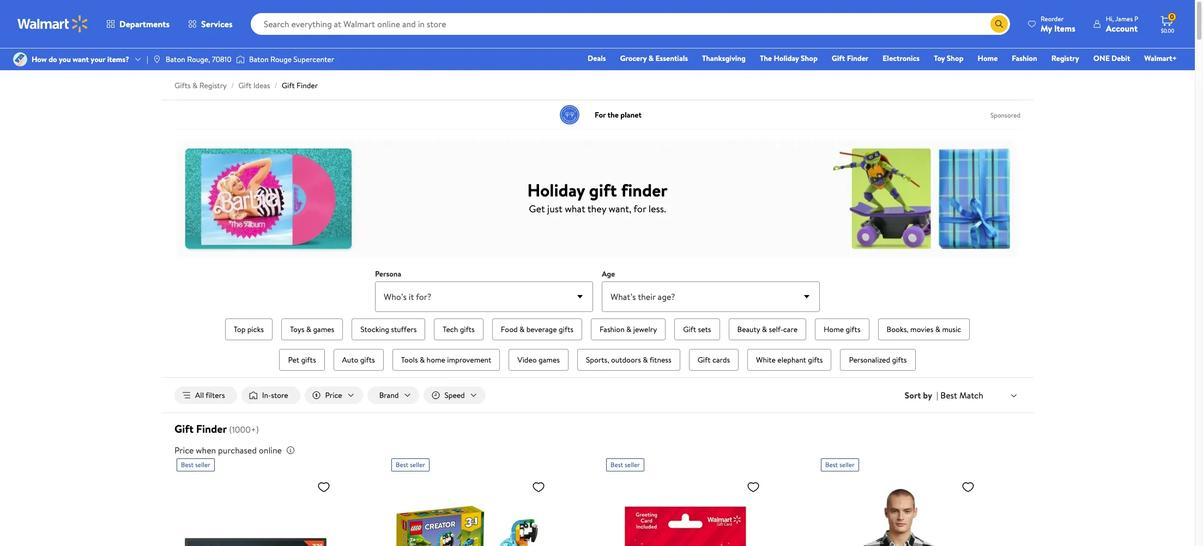 Task type: vqa. For each thing, say whether or not it's contained in the screenshot.
Prep associated with Ultimate mashed potatoes
no



Task type: locate. For each thing, give the bounding box(es) containing it.
shop
[[801, 53, 818, 64], [947, 53, 964, 64]]

registry
[[1051, 53, 1079, 64], [199, 80, 227, 91]]

1 horizontal spatial |
[[937, 390, 938, 402]]

fashion link
[[1007, 52, 1042, 64]]

1 horizontal spatial home
[[978, 53, 998, 64]]

gift sets button
[[674, 319, 720, 341]]

gift left sets
[[683, 324, 696, 335]]

home down search icon
[[978, 53, 998, 64]]

3 best seller from the left
[[611, 461, 640, 470]]

sports, outdoors & fitness
[[586, 355, 671, 366]]

0 vertical spatial games
[[313, 324, 334, 335]]

0 horizontal spatial baton
[[166, 54, 185, 65]]

gifts inside "list item"
[[360, 355, 375, 366]]

shop left gift finder
[[801, 53, 818, 64]]

& left jewelry
[[626, 324, 632, 335]]

supercenter
[[293, 54, 334, 65]]

1 vertical spatial home
[[824, 324, 844, 335]]

price down auto
[[325, 390, 342, 401]]

video games
[[518, 355, 560, 366]]

2 seller from the left
[[410, 461, 425, 470]]

& for toys & games
[[306, 324, 311, 335]]

registry down items
[[1051, 53, 1079, 64]]

0 vertical spatial price
[[325, 390, 342, 401]]

gift left the ideas
[[238, 80, 251, 91]]

1 horizontal spatial  image
[[153, 55, 161, 64]]

| right by
[[937, 390, 938, 402]]

the
[[760, 53, 772, 64]]

baton left rouge,
[[166, 54, 185, 65]]

food & beverage gifts list item
[[490, 317, 584, 343]]

0 vertical spatial registry
[[1051, 53, 1079, 64]]

0 vertical spatial gift finder link
[[827, 52, 874, 64]]

beauty
[[737, 324, 760, 335]]

registry down '70810'
[[199, 80, 227, 91]]

stuffers
[[391, 324, 417, 335]]

best seller for joyful stripes coc walmart gift card image
[[611, 461, 640, 470]]

fashion
[[1012, 53, 1037, 64], [600, 324, 625, 335]]

grocery & essentials link
[[615, 52, 693, 64]]

beverage
[[526, 324, 557, 335]]

george men's long sleeve flannel shirt, sizes xs-3xlt image
[[821, 477, 979, 547]]

 image for how do you want your items?
[[13, 52, 27, 67]]

1 horizontal spatial games
[[539, 355, 560, 366]]

& right gifts
[[192, 80, 198, 91]]

2 vertical spatial finder
[[196, 422, 227, 437]]

gift finder link down baton rouge supercenter
[[282, 80, 318, 91]]

& right tools
[[420, 355, 425, 366]]

add to favorites list, lego creator 3 in 1 exotic parrot building toy set, transforms to 3 different animal figures - from colorful parrot, to swimming fish, to cute frog, creative toys for kids ages 7 and up, 31136 image
[[532, 481, 545, 495]]

toy
[[934, 53, 945, 64]]

1 vertical spatial holiday
[[527, 178, 585, 202]]

stocking stuffers list item
[[350, 317, 428, 343]]

personalized gifts button
[[840, 349, 916, 371]]

video
[[518, 355, 537, 366]]

 image left how
[[13, 52, 27, 67]]

gift finder link left electronics link
[[827, 52, 874, 64]]

(1000+)
[[229, 424, 259, 436]]

price inside the price dropdown button
[[325, 390, 342, 401]]

sort and filter section element
[[161, 378, 1034, 413]]

home inside 'link'
[[978, 53, 998, 64]]

0 horizontal spatial /
[[231, 80, 234, 91]]

 image for baton rouge supercenter
[[236, 54, 245, 65]]

 image
[[13, 52, 27, 67], [236, 54, 245, 65], [153, 55, 161, 64]]

0 horizontal spatial  image
[[13, 52, 27, 67]]

gifts right elephant
[[808, 355, 823, 366]]

0 vertical spatial |
[[147, 54, 148, 65]]

reorder my items
[[1041, 14, 1075, 34]]

onn. 32 class hd (720p) led roku smart tv (100012589) image
[[177, 477, 335, 547]]

| inside the sort and filter section element
[[937, 390, 938, 402]]

food & beverage gifts
[[501, 324, 574, 335]]

gifts right tech
[[460, 324, 475, 335]]

james
[[1115, 14, 1133, 23]]

0 horizontal spatial shop
[[801, 53, 818, 64]]

finder down supercenter
[[297, 80, 318, 91]]

0 horizontal spatial home
[[824, 324, 844, 335]]

your
[[91, 54, 105, 65]]

& right toys
[[306, 324, 311, 335]]

top
[[234, 324, 245, 335]]

games right video
[[539, 355, 560, 366]]

seller
[[195, 461, 210, 470], [410, 461, 425, 470], [625, 461, 640, 470], [840, 461, 855, 470]]

4 seller from the left
[[840, 461, 855, 470]]

price when purchased online
[[174, 445, 282, 457]]

sort by |
[[905, 390, 938, 402]]

one debit link
[[1089, 52, 1135, 64]]

deals link
[[583, 52, 611, 64]]

elephant
[[778, 355, 806, 366]]

2 / from the left
[[275, 80, 277, 91]]

2 horizontal spatial finder
[[847, 53, 869, 64]]

lego creator 3 in 1 exotic parrot building toy set, transforms to 3 different animal figures - from colorful parrot, to swimming fish, to cute frog, creative toys for kids ages 7 and up, 31136 image
[[391, 477, 550, 547]]

 image right '70810'
[[236, 54, 245, 65]]

holiday inside holiday gift finder get just what they want, for less.
[[527, 178, 585, 202]]

speed
[[445, 390, 465, 401]]

brand
[[379, 390, 399, 401]]

1 horizontal spatial gift finder link
[[827, 52, 874, 64]]

fashion left jewelry
[[600, 324, 625, 335]]

2 horizontal spatial  image
[[236, 54, 245, 65]]

fashion inside button
[[600, 324, 625, 335]]

best for onn. 32 class hd (720p) led roku smart tv (100012589) image
[[181, 461, 194, 470]]

walmart+ link
[[1140, 52, 1182, 64]]

/ right the ideas
[[275, 80, 277, 91]]

items
[[1054, 22, 1075, 34]]

1 vertical spatial finder
[[297, 80, 318, 91]]

baton
[[166, 54, 185, 65], [249, 54, 269, 65]]

1 vertical spatial price
[[174, 445, 194, 457]]

reorder
[[1041, 14, 1064, 23]]

legal information image
[[286, 447, 295, 455]]

1 vertical spatial registry
[[199, 80, 227, 91]]

0 horizontal spatial fashion
[[600, 324, 625, 335]]

just
[[547, 202, 563, 216]]

1 baton from the left
[[166, 54, 185, 65]]

& left self-
[[762, 324, 767, 335]]

& right food
[[520, 324, 525, 335]]

 image down 'departments'
[[153, 55, 161, 64]]

tools & home improvement
[[401, 355, 491, 366]]

add to favorites list, george men's long sleeve flannel shirt, sizes xs-3xlt image
[[962, 481, 975, 495]]

gift left cards
[[698, 355, 711, 366]]

& inside "button"
[[306, 324, 311, 335]]

group
[[201, 317, 994, 373]]

0 vertical spatial home
[[978, 53, 998, 64]]

the holiday shop link
[[755, 52, 823, 64]]

1 horizontal spatial registry
[[1051, 53, 1079, 64]]

fashion right home 'link'
[[1012, 53, 1037, 64]]

0 horizontal spatial gift finder link
[[282, 80, 318, 91]]

white elephant gifts button
[[747, 349, 832, 371]]

baton left rouge
[[249, 54, 269, 65]]

0 vertical spatial finder
[[847, 53, 869, 64]]

top picks list item
[[223, 317, 275, 343]]

1 vertical spatial |
[[937, 390, 938, 402]]

0 vertical spatial fashion
[[1012, 53, 1037, 64]]

gift cards button
[[689, 349, 739, 371]]

holiday
[[774, 53, 799, 64], [527, 178, 585, 202]]

&
[[649, 53, 654, 64], [192, 80, 198, 91], [306, 324, 311, 335], [520, 324, 525, 335], [626, 324, 632, 335], [762, 324, 767, 335], [935, 324, 940, 335], [420, 355, 425, 366], [643, 355, 648, 366]]

1 vertical spatial fashion
[[600, 324, 625, 335]]

food & beverage gifts button
[[492, 319, 582, 341]]

2 baton from the left
[[249, 54, 269, 65]]

finder for gift finder (1000+)
[[196, 422, 227, 437]]

gifts right beverage
[[559, 324, 574, 335]]

home inside button
[[824, 324, 844, 335]]

best for the george men's long sleeve flannel shirt, sizes xs-3xlt image
[[825, 461, 838, 470]]

gifts right the pet on the bottom of the page
[[301, 355, 316, 366]]

shop right toy
[[947, 53, 964, 64]]

gift finder (1000+)
[[174, 422, 259, 437]]

0 horizontal spatial games
[[313, 324, 334, 335]]

gift for gift finder
[[832, 53, 845, 64]]

gift cards list item
[[687, 347, 741, 373]]

finder left electronics link
[[847, 53, 869, 64]]

gift right 'the holiday shop' link
[[832, 53, 845, 64]]

price
[[325, 390, 342, 401], [174, 445, 194, 457]]

seller for onn. 32 class hd (720p) led roku smart tv (100012589) image
[[195, 461, 210, 470]]

best seller for lego creator 3 in 1 exotic parrot building toy set, transforms to 3 different animal figures - from colorful parrot, to swimming fish, to cute frog, creative toys for kids ages 7 and up, 31136 image
[[396, 461, 425, 470]]

all filters
[[195, 390, 225, 401]]

search icon image
[[995, 20, 1004, 28]]

1 seller from the left
[[195, 461, 210, 470]]

gift finder
[[832, 53, 869, 64]]

sports, outdoors & fitness list item
[[575, 347, 682, 373]]

gifts right personalized at the bottom right of page
[[892, 355, 907, 366]]

price for price when purchased online
[[174, 445, 194, 457]]

gifts inside list item
[[460, 324, 475, 335]]

gift down all filters button
[[174, 422, 194, 437]]

0 horizontal spatial |
[[147, 54, 148, 65]]

/
[[231, 80, 234, 91], [275, 80, 277, 91]]

gifts for pet gifts
[[301, 355, 316, 366]]

1 vertical spatial gift finder link
[[282, 80, 318, 91]]

toys & games
[[290, 324, 334, 335]]

auto
[[342, 355, 358, 366]]

1 horizontal spatial fashion
[[1012, 53, 1037, 64]]

0 horizontal spatial price
[[174, 445, 194, 457]]

persona
[[375, 269, 401, 280]]

1 horizontal spatial finder
[[297, 80, 318, 91]]

1 horizontal spatial /
[[275, 80, 277, 91]]

1 horizontal spatial price
[[325, 390, 342, 401]]

0 vertical spatial holiday
[[774, 53, 799, 64]]

1 best seller from the left
[[181, 461, 210, 470]]

0 horizontal spatial holiday
[[527, 178, 585, 202]]

gifts right auto
[[360, 355, 375, 366]]

all
[[195, 390, 204, 401]]

& inside button
[[520, 324, 525, 335]]

| right items?
[[147, 54, 148, 65]]

 image for baton rouge, 70810
[[153, 55, 161, 64]]

departments button
[[97, 11, 179, 37]]

0 horizontal spatial finder
[[196, 422, 227, 437]]

1 horizontal spatial baton
[[249, 54, 269, 65]]

home right care
[[824, 324, 844, 335]]

gifts inside button
[[559, 324, 574, 335]]

add to favorites list, joyful stripes coc walmart gift card image
[[747, 481, 760, 495]]

tech gifts
[[443, 324, 475, 335]]

home
[[427, 355, 445, 366]]

best for lego creator 3 in 1 exotic parrot building toy set, transforms to 3 different animal figures - from colorful parrot, to swimming fish, to cute frog, creative toys for kids ages 7 and up, 31136 image
[[396, 461, 408, 470]]

1 horizontal spatial holiday
[[774, 53, 799, 64]]

grocery
[[620, 53, 647, 64]]

picks
[[247, 324, 264, 335]]

& for beauty & self-care
[[762, 324, 767, 335]]

tech
[[443, 324, 458, 335]]

personalized gifts list item
[[838, 347, 918, 373]]

gifts
[[174, 80, 191, 91]]

best seller
[[181, 461, 210, 470], [396, 461, 425, 470], [611, 461, 640, 470], [825, 461, 855, 470]]

finder up the when on the bottom left of page
[[196, 422, 227, 437]]

gifts for home gifts
[[846, 324, 861, 335]]

filters
[[206, 390, 225, 401]]

gifts up personalized at the bottom right of page
[[846, 324, 861, 335]]

home gifts list item
[[813, 317, 872, 343]]

services button
[[179, 11, 242, 37]]

2 best seller from the left
[[396, 461, 425, 470]]

age
[[602, 269, 615, 280]]

& for gifts & registry / gift ideas / gift finder
[[192, 80, 198, 91]]

price left the when on the bottom left of page
[[174, 445, 194, 457]]

home for home gifts
[[824, 324, 844, 335]]

games
[[313, 324, 334, 335], [539, 355, 560, 366]]

70810
[[212, 54, 232, 65]]

1 horizontal spatial shop
[[947, 53, 964, 64]]

0 horizontal spatial registry
[[199, 80, 227, 91]]

/ left gift ideas link
[[231, 80, 234, 91]]

tech gifts list item
[[432, 317, 486, 343]]

& right "grocery"
[[649, 53, 654, 64]]

my
[[1041, 22, 1052, 34]]

video games button
[[509, 349, 569, 371]]

debit
[[1112, 53, 1130, 64]]

toys & games button
[[281, 319, 343, 341]]

grocery & essentials
[[620, 53, 688, 64]]

gifts for tech gifts
[[460, 324, 475, 335]]

4 best seller from the left
[[825, 461, 855, 470]]

1 vertical spatial games
[[539, 355, 560, 366]]

white elephant gifts list item
[[745, 347, 834, 373]]

3 seller from the left
[[625, 461, 640, 470]]

price for price
[[325, 390, 342, 401]]

games right toys
[[313, 324, 334, 335]]

seller for lego creator 3 in 1 exotic parrot building toy set, transforms to 3 different animal figures - from colorful parrot, to swimming fish, to cute frog, creative toys for kids ages 7 and up, 31136 image
[[410, 461, 425, 470]]

0
[[1170, 12, 1174, 21]]

gift sets
[[683, 324, 711, 335]]



Task type: describe. For each thing, give the bounding box(es) containing it.
best for joyful stripes coc walmart gift card image
[[611, 461, 623, 470]]

gift for gift sets
[[683, 324, 696, 335]]

gift down baton rouge supercenter
[[282, 80, 295, 91]]

& for tools & home improvement
[[420, 355, 425, 366]]

home for home
[[978, 53, 998, 64]]

sponsored
[[991, 110, 1021, 120]]

gift cards
[[698, 355, 730, 366]]

one
[[1093, 53, 1110, 64]]

personalized gifts
[[849, 355, 907, 366]]

how
[[32, 54, 47, 65]]

tools & home improvement button
[[392, 349, 500, 371]]

registry link
[[1047, 52, 1084, 64]]

1 / from the left
[[231, 80, 234, 91]]

brand button
[[367, 387, 419, 405]]

gifts for personalized gifts
[[892, 355, 907, 366]]

outdoors
[[611, 355, 641, 366]]

2 shop from the left
[[947, 53, 964, 64]]

white
[[756, 355, 776, 366]]

best seller for onn. 32 class hd (720p) led roku smart tv (100012589) image
[[181, 461, 210, 470]]

baton for baton rouge supercenter
[[249, 54, 269, 65]]

home gifts button
[[815, 319, 869, 341]]

gift
[[589, 178, 617, 202]]

best match
[[941, 390, 983, 402]]

finder for gift finder
[[847, 53, 869, 64]]

home link
[[973, 52, 1003, 64]]

essentials
[[656, 53, 688, 64]]

electronics
[[883, 53, 920, 64]]

Search search field
[[251, 13, 1010, 35]]

one debit
[[1093, 53, 1130, 64]]

beauty & self-care button
[[729, 319, 806, 341]]

speed button
[[424, 387, 486, 405]]

in-
[[262, 390, 271, 401]]

rouge
[[270, 54, 292, 65]]

gift ideas link
[[238, 80, 270, 91]]

walmart image
[[17, 15, 88, 33]]

departments
[[119, 18, 170, 30]]

pet
[[288, 355, 299, 366]]

sets
[[698, 324, 711, 335]]

& left the music
[[935, 324, 940, 335]]

gifts & registry / gift ideas / gift finder
[[174, 80, 318, 91]]

toy shop link
[[929, 52, 969, 64]]

p
[[1134, 14, 1138, 23]]

top picks button
[[225, 319, 273, 341]]

auto gifts list item
[[331, 347, 386, 373]]

pet gifts list item
[[277, 347, 327, 373]]

when
[[196, 445, 216, 457]]

gift for gift cards
[[698, 355, 711, 366]]

tools & home improvement list item
[[390, 347, 502, 373]]

beauty & self-care list item
[[726, 317, 808, 343]]

what
[[565, 202, 585, 216]]

electronics link
[[878, 52, 925, 64]]

items?
[[107, 54, 129, 65]]

games inside video games "button"
[[539, 355, 560, 366]]

all filters button
[[174, 387, 237, 405]]

gift sets list item
[[672, 317, 722, 343]]

in-store button
[[241, 387, 300, 405]]

best inside popup button
[[941, 390, 957, 402]]

books, movies & music list item
[[876, 317, 972, 343]]

toys
[[290, 324, 304, 335]]

top picks
[[234, 324, 264, 335]]

holiday gift finder image
[[177, 140, 1018, 258]]

fashion for fashion & jewelry
[[600, 324, 625, 335]]

auto gifts
[[342, 355, 375, 366]]

finder
[[621, 178, 668, 202]]

for
[[634, 202, 646, 216]]

books, movies & music
[[887, 324, 961, 335]]

music
[[942, 324, 961, 335]]

do
[[49, 54, 57, 65]]

gifts & registry link
[[174, 80, 227, 91]]

pet gifts button
[[279, 349, 325, 371]]

care
[[783, 324, 798, 335]]

best seller for the george men's long sleeve flannel shirt, sizes xs-3xlt image
[[825, 461, 855, 470]]

want
[[73, 54, 89, 65]]

improvement
[[447, 355, 491, 366]]

price button
[[305, 387, 363, 405]]

home gifts
[[824, 324, 861, 335]]

sports, outdoors & fitness button
[[577, 349, 680, 371]]

& left the fitness
[[643, 355, 648, 366]]

gifts for auto gifts
[[360, 355, 375, 366]]

gift for gift finder (1000+)
[[174, 422, 194, 437]]

joyful stripes coc walmart gift card image
[[606, 477, 764, 547]]

Walmart Site-Wide search field
[[251, 13, 1010, 35]]

self-
[[769, 324, 783, 335]]

match
[[959, 390, 983, 402]]

& for grocery & essentials
[[649, 53, 654, 64]]

get
[[529, 202, 545, 216]]

ideas
[[253, 80, 270, 91]]

1 shop from the left
[[801, 53, 818, 64]]

hi,
[[1106, 14, 1114, 23]]

fashion & jewelry list item
[[589, 317, 668, 343]]

toys & games list item
[[279, 317, 345, 343]]

& for food & beverage gifts
[[520, 324, 525, 335]]

holiday gift finder get just what they want, for less.
[[527, 178, 668, 216]]

$0.00
[[1161, 27, 1174, 34]]

white elephant gifts
[[756, 355, 823, 366]]

account
[[1106, 22, 1138, 34]]

best match button
[[938, 389, 1021, 403]]

fashion & jewelry button
[[591, 319, 666, 341]]

video games list item
[[507, 347, 571, 373]]

stocking stuffers
[[361, 324, 417, 335]]

in-store
[[262, 390, 288, 401]]

seller for joyful stripes coc walmart gift card image
[[625, 461, 640, 470]]

you
[[59, 54, 71, 65]]

holiday inside 'the holiday shop' link
[[774, 53, 799, 64]]

hi, james p account
[[1106, 14, 1138, 34]]

baton rouge supercenter
[[249, 54, 334, 65]]

tech gifts button
[[434, 319, 483, 341]]

& for fashion & jewelry
[[626, 324, 632, 335]]

add to favorites list, onn. 32 class hd (720p) led roku smart tv (100012589) image
[[317, 481, 330, 495]]

baton rouge, 70810
[[166, 54, 232, 65]]

0 $0.00
[[1161, 12, 1174, 34]]

fashion for fashion
[[1012, 53, 1037, 64]]

seller for the george men's long sleeve flannel shirt, sizes xs-3xlt image
[[840, 461, 855, 470]]

movies
[[910, 324, 934, 335]]

purchased
[[218, 445, 257, 457]]

baton for baton rouge, 70810
[[166, 54, 185, 65]]

thanksgiving
[[702, 53, 746, 64]]

online
[[259, 445, 282, 457]]

how do you want your items?
[[32, 54, 129, 65]]

games inside toys & games "button"
[[313, 324, 334, 335]]

toy shop
[[934, 53, 964, 64]]

rouge,
[[187, 54, 210, 65]]

tools
[[401, 355, 418, 366]]

group containing top picks
[[201, 317, 994, 373]]



